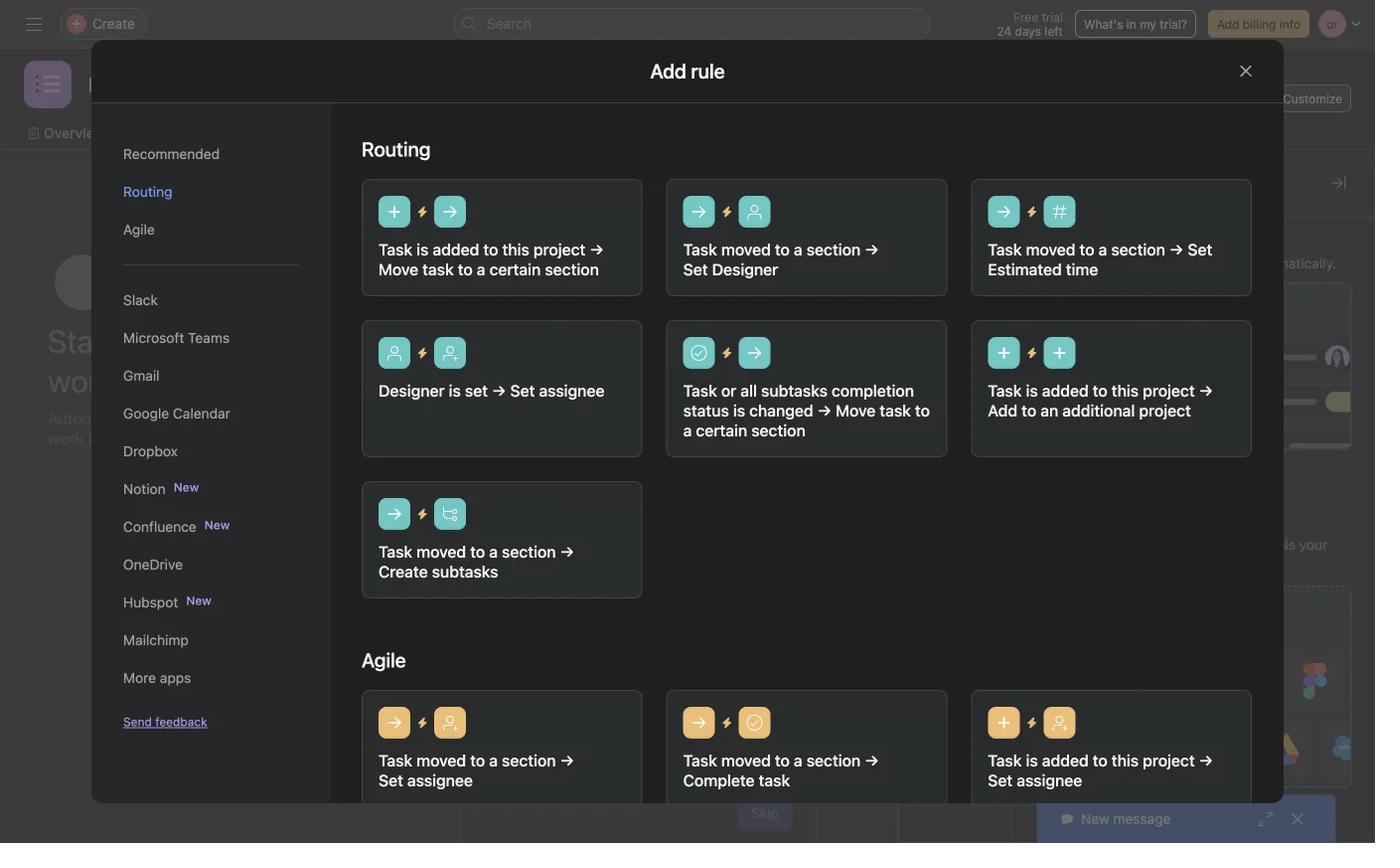 Task type: locate. For each thing, give the bounding box(es) containing it.
to inside task or all subtasks completion status is changed → move task to a certain section
[[916, 401, 930, 420]]

section inside task moved to a section → set estimated time
[[1112, 240, 1166, 259]]

keep
[[309, 409, 345, 428]]

add left an
[[989, 401, 1018, 420]]

0 horizontal spatial or
[[722, 381, 737, 400]]

easily
[[688, 592, 725, 608]]

moved inside task moved to a section → set assignee
[[417, 751, 466, 770]]

apps right more
[[160, 670, 191, 686]]

task moved to a section → create subtasks button
[[362, 481, 643, 598]]

section inside 'task moved to a section → create subtasks'
[[502, 542, 556, 561]]

1 vertical spatial team
[[698, 699, 730, 716]]

team inside build integrated workflows with the tools your team uses the most.
[[1036, 558, 1068, 575]]

→ inside task moved to a section → complete task
[[865, 751, 880, 770]]

this right for
[[674, 721, 697, 738]]

to inside from other apps choose the apps your team uses to create tasks for this project
[[554, 721, 567, 738]]

0 horizontal spatial team
[[698, 699, 730, 716]]

0 vertical spatial in
[[1127, 17, 1137, 31]]

task moved to a section → set designer button
[[667, 179, 948, 296]]

1 vertical spatial agile
[[362, 648, 406, 672]]

0 vertical spatial or
[[1090, 91, 1102, 105]]

build
[[1036, 536, 1068, 553]]

search list box
[[453, 8, 931, 40]]

task inside task moved to a section → set estimated time
[[989, 240, 1023, 259]]

your
[[1146, 255, 1174, 271], [237, 322, 297, 360], [123, 409, 156, 428], [1300, 536, 1328, 553], [666, 699, 694, 716]]

project left can
[[673, 355, 713, 369]]

microsoft teams
[[123, 330, 230, 346]]

0 horizontal spatial set assignee
[[379, 771, 473, 790]]

workflows
[[1141, 536, 1206, 553]]

task inside the task is added to this project → add to an additional project
[[989, 381, 1023, 400]]

the down integrated
[[1106, 558, 1126, 575]]

0 horizontal spatial rules
[[940, 340, 971, 354]]

new for hubspot
[[186, 594, 212, 607]]

create subtasks
[[379, 562, 499, 581]]

close this dialog image
[[1239, 63, 1255, 79]]

notion new
[[123, 480, 199, 497]]

project
[[534, 240, 586, 259], [673, 355, 713, 369], [1143, 381, 1196, 400], [701, 721, 746, 738], [1143, 751, 1196, 770]]

new for confluence
[[205, 518, 230, 532]]

0 horizontal spatial in
[[179, 362, 203, 400]]

1 create from the top
[[554, 485, 596, 501]]

2 horizontal spatial task
[[988, 350, 1012, 364]]

create
[[554, 485, 596, 501], [554, 592, 596, 608]]

1 horizontal spatial certain section
[[696, 421, 806, 440]]

→ inside task moved to a section → set estimated time
[[1170, 240, 1184, 259]]

0 vertical spatial agile
[[123, 221, 155, 238]]

onedrive
[[123, 556, 183, 573]]

task inside task is added to this project → move task to a certain section
[[379, 240, 413, 259]]

moved inside task moved to a section → complete task
[[722, 751, 771, 770]]

how will tasks be added to this project?
[[519, 273, 757, 325]]

task inside 'task moved to a section → create subtasks'
[[379, 542, 413, 561]]

fields
[[945, 243, 976, 256]]

your right tools
[[1300, 536, 1328, 553]]

1 horizontal spatial routing
[[362, 137, 431, 161]]

project for an
[[1143, 381, 1196, 400]]

2 create from the top
[[554, 592, 596, 608]]

calendar right timeline
[[383, 125, 442, 141]]

estimated time
[[989, 260, 1099, 279]]

0 horizontal spatial task
[[423, 260, 454, 279]]

0 horizontal spatial with
[[565, 355, 589, 369]]

this up additional project
[[1112, 381, 1139, 400]]

1 vertical spatial apps
[[631, 699, 662, 716]]

anyone with access to this project can add tasks manually
[[520, 355, 761, 387]]

into
[[637, 507, 661, 523]]

task inside task is added to this project → set assignee
[[989, 751, 1023, 770]]

a inside task moved to a section → set designer
[[794, 240, 803, 259]]

1 vertical spatial move
[[836, 401, 876, 420]]

this up the "how"
[[503, 240, 530, 259]]

0 horizontal spatial customize
[[1036, 171, 1131, 194]]

this inside the when tasks move to this section, what should happen automatically?
[[1013, 402, 1034, 416]]

add for add a rule to get your work done automatically.
[[1036, 255, 1062, 271]]

1 vertical spatial uses
[[734, 699, 764, 716]]

rules
[[1036, 225, 1077, 244], [940, 340, 971, 354]]

customize
[[1284, 91, 1343, 105], [1036, 171, 1131, 194]]

section inside task moved to a section → complete task
[[807, 751, 861, 770]]

med
[[1192, 395, 1216, 409]]

0 horizontal spatial move
[[379, 260, 419, 279]]

certain section up anyone
[[490, 260, 599, 279]]

section inside task moved to a section → set assignee
[[502, 751, 556, 770]]

1 vertical spatial routing
[[123, 183, 173, 200]]

add down work
[[1175, 305, 1205, 324]]

added inside task is added to this project → move task to a certain section
[[433, 240, 480, 259]]

rule
[[1077, 255, 1101, 271], [1209, 305, 1237, 324]]

calendar down gmail button
[[173, 405, 231, 422]]

rules down the untitled section
[[940, 340, 971, 354]]

for
[[652, 721, 670, 738]]

2 horizontal spatial the
[[1240, 536, 1261, 553]]

designer is set → set assignee
[[379, 381, 605, 400]]

new up confluence new
[[174, 480, 199, 494]]

tasks left for
[[615, 721, 649, 738]]

1 horizontal spatial with
[[1210, 536, 1237, 553]]

subtasks
[[762, 381, 828, 400]]

rule left get
[[1077, 255, 1101, 271]]

more apps button
[[123, 659, 298, 697]]

recommended button
[[123, 135, 298, 173]]

section for task moved to a section → create subtasks
[[502, 542, 556, 561]]

add up the untitled section button
[[1036, 255, 1062, 271]]

added inside the task is added to this project → add to an additional project
[[1043, 381, 1089, 400]]

start
[[48, 322, 114, 360]]

to inside task moved to a section → set designer
[[775, 240, 790, 259]]

with up manually
[[565, 355, 589, 369]]

happen
[[894, 420, 937, 433]]

this inside task is added to this project → move task to a certain section
[[503, 240, 530, 259]]

certain section inside task is added to this project → move task to a certain section
[[490, 260, 599, 279]]

new inside confluence new
[[205, 518, 230, 532]]

customize down info
[[1284, 91, 1343, 105]]

rule down done
[[1209, 305, 1237, 324]]

project up new message
[[1143, 751, 1196, 770]]

with right 'workflows'
[[1210, 536, 1237, 553]]

or
[[1090, 91, 1102, 105], [722, 381, 737, 400]]

0 horizontal spatial certain section
[[490, 260, 599, 279]]

moved inside task moved to a section → set estimated time
[[1027, 240, 1076, 259]]

this inside the task is added to this project → add to an additional project
[[1112, 381, 1139, 400]]

1 horizontal spatial move
[[836, 401, 876, 420]]

0 vertical spatial apps
[[160, 670, 191, 686]]

task is added to this project → add to an additional project
[[989, 381, 1214, 420]]

create up submissions on the bottom left
[[554, 485, 596, 501]]

routing
[[362, 137, 431, 161], [123, 183, 173, 200]]

tasks left the move
[[930, 402, 961, 416]]

1 horizontal spatial or
[[1090, 91, 1102, 105]]

the left tools
[[1240, 536, 1261, 553]]

0 horizontal spatial calendar
[[173, 405, 231, 422]]

3 fields
[[935, 243, 976, 256]]

from other apps choose the apps your team uses to create tasks for this project
[[554, 679, 764, 738]]

added for task is added to this project → set assignee
[[1043, 751, 1089, 770]]

→ inside task or all subtasks completion status is changed → move task to a certain section
[[818, 401, 832, 420]]

section for task moved to a section → set assignee
[[502, 751, 556, 770]]

your up the two minutes
[[237, 322, 297, 360]]

to inside task moved to a section → set assignee
[[470, 751, 485, 770]]

1 vertical spatial create
[[554, 592, 596, 608]]

automate
[[48, 409, 119, 428]]

anyone
[[520, 355, 562, 369]]

1 horizontal spatial set assignee
[[511, 381, 605, 400]]

rules up the estimated time
[[1036, 225, 1077, 244]]

2 vertical spatial the
[[606, 699, 627, 716]]

1 horizontal spatial in
[[1127, 17, 1137, 31]]

project up should
[[1143, 381, 1196, 400]]

mailchimp
[[123, 632, 189, 648]]

0 vertical spatial the
[[1240, 536, 1261, 553]]

list
[[145, 125, 169, 141]]

work flowing.
[[48, 429, 146, 448]]

tasks inside the when tasks move to this section, what should happen automatically?
[[930, 402, 961, 416]]

1 horizontal spatial uses
[[1072, 558, 1102, 575]]

moved for task moved to a section → set designer
[[722, 240, 771, 259]]

this for to
[[503, 240, 530, 259]]

project for to
[[534, 240, 586, 259]]

designer
[[379, 381, 445, 400]]

add left billing on the top right
[[1218, 17, 1240, 31]]

apps up for
[[631, 699, 662, 716]]

tasks down turns
[[665, 507, 699, 523]]

an
[[1041, 401, 1059, 420]]

0 vertical spatial move
[[379, 260, 419, 279]]

task is added to this project → move task to a certain section button
[[362, 179, 643, 296]]

other apps
[[591, 679, 662, 695]]

task for task moved to a section → create subtasks
[[379, 542, 413, 561]]

from
[[554, 679, 587, 695]]

0 vertical spatial routing
[[362, 137, 431, 161]]

tasks down template
[[633, 614, 666, 630]]

0 horizontal spatial routing
[[123, 183, 173, 200]]

new inside hubspot new
[[186, 594, 212, 607]]

uses up task moved to a section → complete task
[[734, 699, 764, 716]]

to inside task moved to a section → complete task
[[775, 751, 790, 770]]

search
[[487, 15, 532, 32]]

0 vertical spatial new
[[174, 480, 199, 494]]

0 horizontal spatial the
[[606, 699, 627, 716]]

google calendar
[[123, 405, 231, 422]]

done
[[1213, 255, 1245, 271]]

is inside designer is set → set assignee button
[[449, 381, 461, 400]]

0 vertical spatial rules
[[1036, 225, 1077, 244]]

info
[[1280, 17, 1301, 31]]

project inside from other apps choose the apps your team uses to create tasks for this project
[[701, 721, 746, 738]]

1 vertical spatial or
[[722, 381, 737, 400]]

1 vertical spatial certain section
[[696, 421, 806, 440]]

certain section down "changed"
[[696, 421, 806, 440]]

gmail
[[123, 367, 160, 384]]

workflow
[[48, 362, 172, 400]]

1 horizontal spatial team
[[1036, 558, 1068, 575]]

1 vertical spatial customize
[[1036, 171, 1131, 194]]

team's
[[160, 409, 210, 428]]

task for task or all subtasks completion status is changed → move task to a certain section
[[684, 381, 718, 400]]

2 vertical spatial task
[[880, 401, 912, 420]]

section inside task moved to a section → set designer
[[807, 240, 861, 259]]

this inside from other apps choose the apps your team uses to create tasks for this project
[[674, 721, 697, 738]]

new up onedrive "button"
[[205, 518, 230, 532]]

in
[[1127, 17, 1137, 31], [179, 362, 203, 400]]

what's in my trial? button
[[1076, 10, 1197, 38]]

in up google calendar
[[179, 362, 203, 400]]

create inside form submissions create a form that turns submissions into tasks
[[554, 485, 596, 501]]

or left all at the top of the page
[[722, 381, 737, 400]]

create up standardize
[[554, 592, 596, 608]]

0 vertical spatial team
[[1036, 558, 1068, 575]]

section for task moved to a section → set estimated time
[[1112, 240, 1166, 259]]

overview link
[[28, 122, 105, 144]]

0 vertical spatial rule
[[1077, 255, 1101, 271]]

task for task moved to a section → set designer
[[684, 240, 718, 259]]

or inside task or all subtasks completion status is changed → move task to a certain section
[[722, 381, 737, 400]]

moved for task moved to a section → set assignee
[[417, 751, 466, 770]]

what's
[[1085, 17, 1124, 31]]

add inside button
[[1218, 17, 1240, 31]]

moved
[[722, 240, 771, 259], [1027, 240, 1076, 259], [417, 542, 466, 561], [417, 751, 466, 770], [722, 751, 771, 770]]

team up complete task
[[698, 699, 730, 716]]

0 vertical spatial task
[[423, 260, 454, 279]]

is inside task is added to this project → set assignee
[[1027, 751, 1039, 770]]

2 vertical spatial new
[[186, 594, 212, 607]]

microsoft
[[123, 330, 184, 346]]

team down build
[[1036, 558, 1068, 575]]

0 vertical spatial customize
[[1284, 91, 1343, 105]]

agile
[[123, 221, 155, 238], [362, 648, 406, 672]]

task moved to a section → set assignee button
[[362, 690, 643, 807]]

create inside task templates create a template to easily standardize tasks
[[554, 592, 596, 608]]

0 horizontal spatial agile
[[123, 221, 155, 238]]

routing right timeline
[[362, 137, 431, 161]]

project up complete task
[[701, 721, 746, 738]]

designer is set → set assignee button
[[362, 320, 643, 457]]

apps
[[160, 670, 191, 686], [631, 699, 662, 716]]

0 horizontal spatial uses
[[734, 699, 764, 716]]

free trial 24 days left
[[998, 10, 1064, 38]]

section,
[[1038, 402, 1084, 416]]

and
[[277, 409, 305, 428]]

1 vertical spatial rule
[[1209, 305, 1237, 324]]

1 vertical spatial in
[[179, 362, 203, 400]]

this right "access"
[[649, 355, 670, 369]]

0 vertical spatial uses
[[1072, 558, 1102, 575]]

task for task moved to a section → set assignee
[[379, 751, 413, 770]]

send
[[123, 715, 152, 729]]

moved for task moved to a section → complete task
[[722, 751, 771, 770]]

skip
[[752, 805, 779, 821]]

move inside task or all subtasks completion status is changed → move task to a certain section
[[836, 401, 876, 420]]

task moved to a section → set estimated time button
[[972, 179, 1253, 296]]

tasks
[[598, 273, 646, 297], [520, 373, 550, 387], [930, 402, 961, 416], [665, 507, 699, 523], [633, 614, 666, 630], [615, 721, 649, 738]]

task
[[423, 260, 454, 279], [988, 350, 1012, 364], [880, 401, 912, 420]]

added inside task is added to this project → set assignee
[[1043, 751, 1089, 770]]

set
[[465, 381, 488, 400]]

in left my
[[1127, 17, 1137, 31]]

this left an
[[1013, 402, 1034, 416]]

1 vertical spatial with
[[1210, 536, 1237, 553]]

this for manually
[[649, 355, 670, 369]]

project inside task is added to this project → move task to a certain section
[[534, 240, 586, 259]]

priority
[[1063, 351, 1104, 365]]

uses down integrated
[[1072, 558, 1102, 575]]

add rule
[[1175, 305, 1237, 324]]

billing
[[1244, 17, 1277, 31]]

tasks inside anyone with access to this project can add tasks manually
[[520, 373, 550, 387]]

1 vertical spatial new
[[205, 518, 230, 532]]

a
[[794, 240, 803, 259], [1099, 240, 1108, 259], [1065, 255, 1073, 271], [477, 260, 486, 279], [684, 421, 692, 440], [600, 485, 608, 501], [489, 542, 498, 561], [600, 592, 608, 608], [489, 751, 498, 770], [794, 751, 803, 770]]

1 vertical spatial calendar
[[173, 405, 231, 422]]

0 vertical spatial certain section
[[490, 260, 599, 279]]

1 horizontal spatial task
[[880, 401, 912, 420]]

1 horizontal spatial calendar
[[383, 125, 442, 141]]

1 horizontal spatial customize
[[1284, 91, 1343, 105]]

most.
[[1130, 558, 1166, 575]]

task inside task moved to a section → complete task
[[684, 751, 718, 770]]

new down onedrive "button"
[[186, 594, 212, 607]]

project up the will on the top left of the page
[[534, 240, 586, 259]]

task is added to this project → add to an additional project button
[[972, 320, 1253, 457]]

None text field
[[84, 67, 165, 102]]

tasks up this project?
[[598, 273, 646, 297]]

task inside task moved to a section → set assignee
[[379, 751, 413, 770]]

task inside task or all subtasks completion status is changed → move task to a certain section
[[684, 381, 718, 400]]

task is added to this project → set assignee
[[989, 751, 1214, 790]]

can
[[716, 355, 736, 369]]

to inside 'task moved to a section → create subtasks'
[[470, 542, 485, 561]]

section
[[807, 240, 861, 259], [1112, 240, 1166, 259], [953, 308, 1007, 327], [502, 542, 556, 561], [502, 751, 556, 770], [807, 751, 861, 770]]

new inside notion new
[[174, 480, 199, 494]]

project inside the task is added to this project → add to an additional project
[[1143, 381, 1196, 400]]

0 horizontal spatial apps
[[160, 670, 191, 686]]

the down other apps
[[606, 699, 627, 716]]

create
[[570, 721, 611, 738]]

0 vertical spatial with
[[565, 355, 589, 369]]

set
[[1188, 240, 1213, 259]]

is inside the task is added to this project → add to an additional project
[[1027, 381, 1039, 400]]

with
[[565, 355, 589, 369], [1210, 536, 1237, 553]]

0 vertical spatial calendar
[[383, 125, 442, 141]]

1 horizontal spatial apps
[[631, 699, 662, 716]]

task inside task or all subtasks completion status is changed → move task to a certain section
[[880, 401, 912, 420]]

2 horizontal spatial set assignee
[[989, 771, 1083, 790]]

tasks down anyone
[[520, 373, 550, 387]]

this project?
[[583, 301, 693, 325]]

your up for
[[666, 699, 694, 716]]

or down what's
[[1090, 91, 1102, 105]]

project inside anyone with access to this project can add tasks manually
[[673, 355, 713, 369]]

form submissions
[[554, 464, 673, 480]]

project inside task is added to this project → set assignee
[[1143, 751, 1196, 770]]

is inside task is added to this project → move task to a certain section
[[417, 240, 429, 259]]

task inside task moved to a section → set designer
[[684, 240, 718, 259]]

overview
[[44, 125, 105, 141]]

0 vertical spatial create
[[554, 485, 596, 501]]

moved inside task moved to a section → set designer
[[722, 240, 771, 259]]

this up new message
[[1112, 751, 1139, 770]]

in inside start building your workflow in two minutes automate your team's process and keep work flowing.
[[179, 362, 203, 400]]

→ inside 'task moved to a section → create subtasks'
[[560, 542, 575, 561]]

1 vertical spatial rules
[[940, 340, 971, 354]]

24
[[998, 24, 1012, 38]]

routing down recommended
[[123, 183, 173, 200]]

customize up task moved to a section → set estimated time
[[1036, 171, 1131, 194]]

1 vertical spatial the
[[1106, 558, 1126, 575]]

this inside anyone with access to this project can add tasks manually
[[649, 355, 670, 369]]



Task type: vqa. For each thing, say whether or not it's contained in the screenshot.
Mark complete icon related to 3rd More section actions icon from right
no



Task type: describe. For each thing, give the bounding box(es) containing it.
timeline link
[[271, 122, 343, 144]]

customize button
[[1259, 85, 1352, 112]]

be
[[650, 273, 673, 297]]

→ inside task moved to a section → set designer
[[865, 240, 880, 259]]

project for manually
[[673, 355, 713, 369]]

a inside task moved to a section → set estimated time
[[1099, 240, 1108, 259]]

a inside task templates create a template to easily standardize tasks
[[600, 592, 608, 608]]

close details image
[[1331, 175, 1347, 191]]

left
[[1045, 24, 1064, 38]]

add rule
[[651, 59, 725, 83]]

microsoft teams button
[[123, 319, 298, 357]]

a inside task or all subtasks completion status is changed → move task to a certain section
[[684, 421, 692, 440]]

untitled section
[[890, 308, 1007, 327]]

list image
[[36, 73, 60, 96]]

task or all subtasks completion status is changed → move task to a certain section button
[[667, 320, 948, 457]]

untitled section button
[[890, 299, 1198, 335]]

two minutes
[[210, 362, 376, 400]]

task or all subtasks completion status is changed → move task to a certain section
[[684, 381, 930, 440]]

section
[[890, 278, 933, 292]]

trial
[[1042, 10, 1064, 24]]

close image
[[1290, 811, 1306, 827]]

access
[[592, 355, 631, 369]]

apps inside from other apps choose the apps your team uses to create tasks for this project
[[631, 699, 662, 716]]

submissions
[[554, 507, 633, 523]]

what's in my trial?
[[1085, 17, 1188, 31]]

tasks inside how will tasks be added to this project?
[[598, 273, 646, 297]]

template
[[612, 592, 668, 608]]

1 horizontal spatial agile
[[362, 648, 406, 672]]

build integrated workflows with the tools your team uses the most.
[[1036, 536, 1328, 575]]

tasks inside task templates create a template to easily standardize tasks
[[633, 614, 666, 630]]

add
[[740, 355, 761, 369]]

task for task is added to this project → add to an additional project
[[989, 381, 1023, 400]]

task for task is added to this project → set assignee
[[989, 751, 1023, 770]]

task moved to a section → create subtasks
[[379, 542, 575, 581]]

this for automatically?
[[1013, 402, 1034, 416]]

timeline
[[287, 125, 343, 141]]

your inside from other apps choose the apps your team uses to create tasks for this project
[[666, 699, 694, 716]]

search button
[[453, 8, 931, 40]]

my
[[1140, 17, 1157, 31]]

section for task moved to a section → complete task
[[807, 751, 861, 770]]

or button
[[1084, 86, 1108, 110]]

mailchimp button
[[123, 621, 298, 659]]

this for an
[[1112, 381, 1139, 400]]

feedback
[[155, 715, 207, 729]]

will
[[565, 273, 594, 297]]

→ inside task is added to this project → set assignee
[[1200, 751, 1214, 770]]

new message
[[1082, 811, 1172, 827]]

task for task moved to a section → complete task
[[684, 751, 718, 770]]

get
[[1121, 255, 1142, 271]]

a inside task moved to a section → set assignee
[[489, 751, 498, 770]]

is for task is added to this project → move task to a certain section
[[417, 240, 429, 259]]

your up dropbox at the bottom of page
[[123, 409, 156, 428]]

to inside how will tasks be added to this project?
[[739, 273, 757, 297]]

add a rule to get your work done automatically.
[[1036, 255, 1337, 271]]

tasks inside from other apps choose the apps your team uses to create tasks for this project
[[615, 721, 649, 738]]

is for task is added to this project → set assignee
[[1027, 751, 1039, 770]]

list link
[[129, 122, 169, 144]]

more apps
[[123, 670, 191, 686]]

routing inside routing button
[[123, 183, 173, 200]]

task moved to a section → set designer
[[684, 240, 880, 279]]

create for create a template to easily standardize tasks
[[554, 592, 596, 608]]

a inside 'task moved to a section → create subtasks'
[[489, 542, 498, 561]]

→ inside the task is added to this project → add to an additional project
[[1200, 381, 1214, 400]]

your inside build integrated workflows with the tools your team uses the most.
[[1300, 536, 1328, 553]]

calendar inside button
[[173, 405, 231, 422]]

skip button
[[739, 795, 792, 831]]

customize inside dropdown button
[[1284, 91, 1343, 105]]

apps
[[941, 437, 970, 451]]

task templates create a template to easily standardize tasks
[[554, 571, 725, 630]]

task moved to a section → complete task
[[684, 751, 880, 790]]

0 horizontal spatial rule
[[1077, 255, 1101, 271]]

slack
[[123, 292, 158, 308]]

set designer
[[684, 260, 779, 279]]

board
[[209, 125, 248, 141]]

uses inside build integrated workflows with the tools your team uses the most.
[[1072, 558, 1102, 575]]

dropbox button
[[123, 432, 298, 470]]

1 horizontal spatial the
[[1106, 558, 1126, 575]]

→ inside task moved to a section → set assignee
[[560, 751, 575, 770]]

task for task is added to this project → move task to a certain section
[[379, 240, 413, 259]]

moved for task moved to a section → create subtasks
[[417, 542, 466, 561]]

dropbox
[[123, 443, 178, 459]]

add billing info button
[[1209, 10, 1310, 38]]

with inside build integrated workflows with the tools your team uses the most.
[[1210, 536, 1237, 553]]

certain section inside task or all subtasks completion status is changed → move task to a certain section
[[696, 421, 806, 440]]

task moved to a section → set assignee
[[379, 751, 575, 790]]

process
[[214, 409, 273, 428]]

section for task moved to a section → set designer
[[807, 240, 861, 259]]

to inside the when tasks move to this section, what should happen automatically?
[[998, 402, 1010, 416]]

task templates
[[554, 571, 653, 588]]

1 horizontal spatial rules
[[1036, 225, 1077, 244]]

all
[[741, 381, 758, 400]]

free
[[1014, 10, 1039, 24]]

slack button
[[123, 281, 298, 319]]

with inside anyone with access to this project can add tasks manually
[[565, 355, 589, 369]]

add inside the task is added to this project → add to an additional project
[[989, 401, 1018, 420]]

completion
[[832, 381, 915, 400]]

to inside task is added to this project → set assignee
[[1093, 751, 1108, 770]]

3
[[935, 243, 942, 256]]

move inside task is added to this project → move task to a certain section
[[379, 260, 419, 279]]

add for add rule
[[1175, 305, 1205, 324]]

1 horizontal spatial rule
[[1209, 305, 1237, 324]]

set assignee inside task is added to this project → set assignee
[[989, 771, 1083, 790]]

→ inside task is added to this project → move task to a certain section
[[590, 240, 604, 259]]

this inside task is added to this project → set assignee
[[1112, 751, 1139, 770]]

create for create a form that turns submissions into tasks
[[554, 485, 596, 501]]

add for add billing info
[[1218, 17, 1240, 31]]

changed
[[750, 401, 814, 420]]

a inside form submissions create a form that turns submissions into tasks
[[600, 485, 608, 501]]

task inside task is added to this project → move task to a certain section
[[423, 260, 454, 279]]

add billing info
[[1218, 17, 1301, 31]]

is for designer is set → set assignee
[[449, 381, 461, 400]]

the inside from other apps choose the apps your team uses to create tasks for this project
[[606, 699, 627, 716]]

task moved to a section → complete task button
[[667, 690, 948, 807]]

incomplete
[[923, 350, 985, 364]]

or inside button
[[1090, 91, 1102, 105]]

added for task is added to this project → move task to a certain section
[[433, 240, 480, 259]]

work
[[1178, 255, 1209, 271]]

google calendar button
[[123, 395, 298, 432]]

send feedback link
[[123, 713, 207, 731]]

integrated
[[1072, 536, 1138, 553]]

that
[[645, 485, 671, 501]]

trial?
[[1160, 17, 1188, 31]]

task for task moved to a section → set estimated time
[[989, 240, 1023, 259]]

more
[[123, 670, 156, 686]]

moved for task moved to a section → set estimated time
[[1027, 240, 1076, 259]]

a inside task moved to a section → complete task
[[794, 751, 803, 770]]

to inside task moved to a section → set estimated time
[[1080, 240, 1095, 259]]

to inside task templates create a template to easily standardize tasks
[[672, 592, 685, 608]]

set assignee inside task moved to a section → set assignee
[[379, 771, 473, 790]]

tasks inside form submissions create a form that turns submissions into tasks
[[665, 507, 699, 523]]

expand new message image
[[1259, 811, 1275, 827]]

automatically?
[[940, 420, 1024, 433]]

is inside task or all subtasks completion status is changed → move task to a certain section
[[734, 401, 746, 420]]

choose
[[554, 699, 603, 716]]

task is added to this project → move task to a certain section
[[379, 240, 604, 279]]

added inside how will tasks be added to this project?
[[678, 273, 734, 297]]

is for task is added to this project → add to an additional project
[[1027, 381, 1039, 400]]

untitled
[[890, 308, 949, 327]]

to inside anyone with access to this project can add tasks manually
[[635, 355, 646, 369]]

task is added to this project → set assignee button
[[972, 690, 1253, 807]]

confluence
[[123, 518, 197, 535]]

complete task
[[684, 771, 791, 790]]

task moved to a section → set estimated time
[[989, 240, 1213, 279]]

agile inside agile button
[[123, 221, 155, 238]]

when tasks move to this section, what should happen automatically?
[[894, 402, 1157, 433]]

team inside from other apps choose the apps your team uses to create tasks for this project
[[698, 699, 730, 716]]

1 vertical spatial task
[[988, 350, 1012, 364]]

uses inside from other apps choose the apps your team uses to create tasks for this project
[[734, 699, 764, 716]]

new for notion
[[174, 480, 199, 494]]

share button
[[1176, 85, 1242, 112]]

added for task is added to this project → add to an additional project
[[1043, 381, 1089, 400]]

what
[[1087, 402, 1115, 416]]

your right get
[[1146, 255, 1174, 271]]

when
[[894, 402, 927, 416]]

in inside what's in my trial? button
[[1127, 17, 1137, 31]]

standardize
[[554, 614, 629, 630]]

a inside task is added to this project → move task to a certain section
[[477, 260, 486, 279]]

apps inside button
[[160, 670, 191, 686]]



